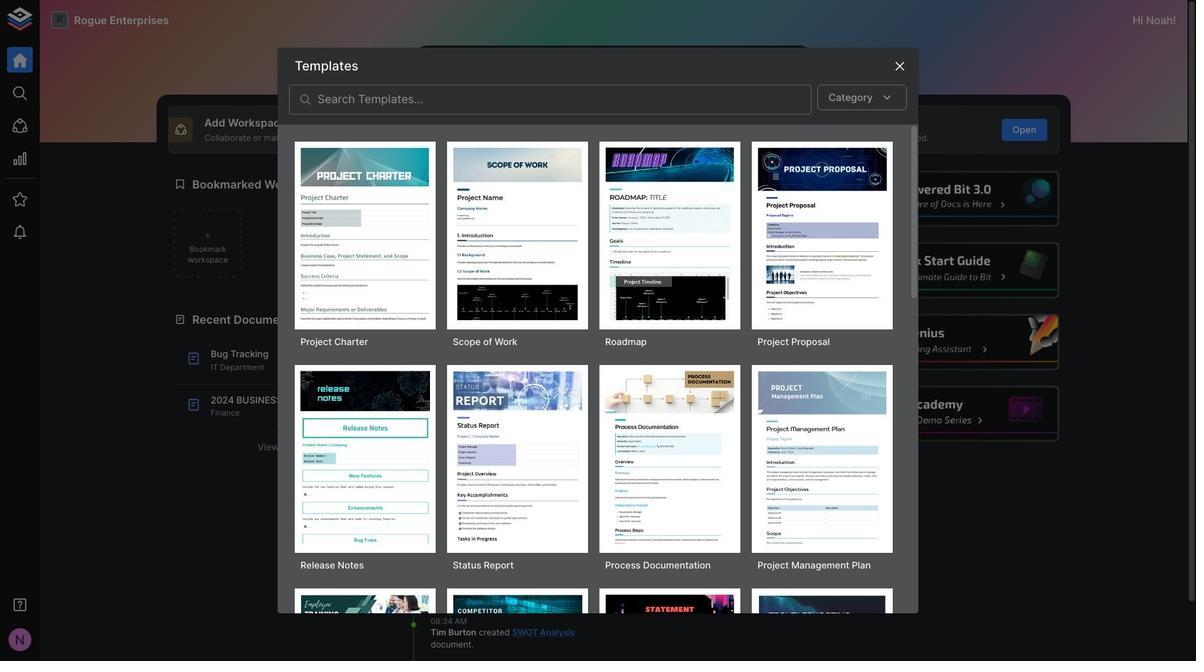 Task type: describe. For each thing, give the bounding box(es) containing it.
roadmap image
[[606, 147, 735, 320]]

process documentation image
[[606, 371, 735, 544]]

Search Templates... text field
[[318, 85, 812, 115]]

project management plan image
[[758, 371, 888, 544]]

release notes image
[[301, 371, 430, 544]]

2 help image from the top
[[846, 242, 1060, 299]]

3 help image from the top
[[846, 314, 1060, 371]]

4 help image from the top
[[846, 386, 1060, 443]]



Task type: vqa. For each thing, say whether or not it's contained in the screenshot.
the Statement of Work "image"
yes



Task type: locate. For each thing, give the bounding box(es) containing it.
troubleshooting guide image
[[758, 595, 888, 662]]

project charter image
[[301, 147, 430, 320]]

project proposal image
[[758, 147, 888, 320]]

status report image
[[453, 371, 583, 544]]

employee training manual image
[[301, 595, 430, 662]]

competitor research report image
[[453, 595, 583, 662]]

statement of work image
[[606, 595, 735, 662]]

help image
[[846, 171, 1060, 227], [846, 242, 1060, 299], [846, 314, 1060, 371], [846, 386, 1060, 443]]

scope of work image
[[453, 147, 583, 320]]

dialog
[[278, 48, 919, 662]]

1 help image from the top
[[846, 171, 1060, 227]]



